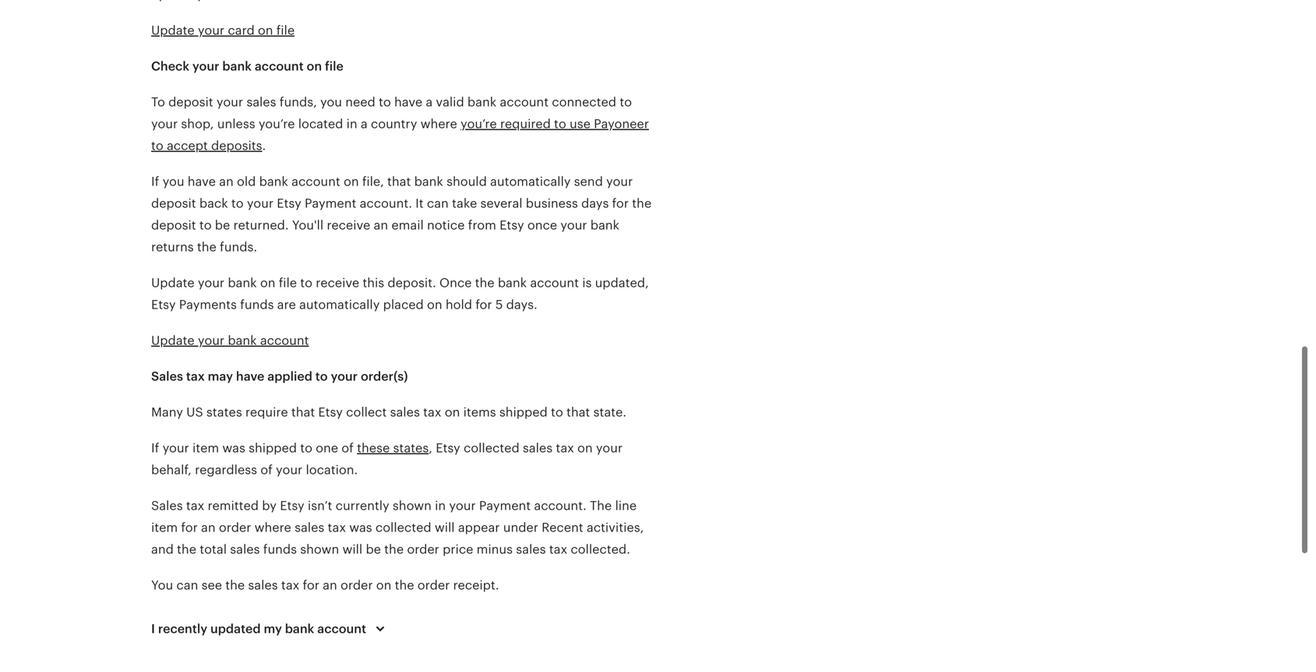 Task type: vqa. For each thing, say whether or not it's contained in the screenshot.
Seller
no



Task type: locate. For each thing, give the bounding box(es) containing it.
behalf,
[[151, 463, 192, 477]]

the down "sales tax remitted by etsy isn't currently shown in your payment account. the line item for an order where sales tax was collected will appear under recent activities, and the total sales funds shown will be the order price minus sales tax collected."
[[395, 578, 414, 592]]

0 vertical spatial can
[[427, 196, 449, 210]]

1 vertical spatial funds
[[263, 542, 297, 556]]

1 vertical spatial deposit
[[151, 196, 196, 210]]

0 vertical spatial if
[[151, 175, 159, 189]]

your up payments
[[198, 276, 225, 290]]

0 vertical spatial have
[[394, 95, 422, 109]]

to left state.
[[551, 405, 563, 419]]

update for update your card on file
[[151, 23, 195, 37]]

0 horizontal spatial will
[[342, 542, 363, 556]]

deposit left 'back'
[[151, 196, 196, 210]]

an
[[219, 175, 234, 189], [374, 218, 388, 232], [201, 521, 216, 535], [323, 578, 337, 592]]

on left file,
[[344, 175, 359, 189]]

sales down behalf,
[[151, 499, 183, 513]]

1 vertical spatial file
[[325, 59, 344, 73]]

you're down valid
[[461, 117, 497, 131]]

shipped
[[499, 405, 548, 419], [249, 441, 297, 455]]

i
[[151, 622, 155, 636]]

1 horizontal spatial will
[[435, 521, 455, 535]]

you're inside you're required to use payoneer to accept deposits
[[461, 117, 497, 131]]

shown up you can see the sales tax for an order on the order receipt. on the bottom left of page
[[300, 542, 339, 556]]

1 vertical spatial you
[[163, 175, 184, 189]]

0 horizontal spatial shown
[[300, 542, 339, 556]]

shown
[[393, 499, 432, 513], [300, 542, 339, 556]]

0 vertical spatial receive
[[327, 218, 370, 232]]

sales for sales tax remitted by etsy isn't currently shown in your payment account. the line item for an order where sales tax was collected will appear under recent activities, and the total sales funds shown will be the order price minus sales tax collected.
[[151, 499, 183, 513]]

required
[[500, 117, 551, 131]]

1 horizontal spatial shown
[[393, 499, 432, 513]]

a left valid
[[426, 95, 433, 109]]

account down you can see the sales tax for an order on the order receipt. on the bottom left of page
[[317, 622, 366, 636]]

have right may
[[236, 369, 264, 383]]

0 vertical spatial automatically
[[490, 175, 571, 189]]

bank down funds.
[[228, 276, 257, 290]]

0 vertical spatial a
[[426, 95, 433, 109]]

account left is
[[530, 276, 579, 290]]

1 horizontal spatial states
[[393, 441, 429, 455]]

that left state.
[[566, 405, 590, 419]]

account up you'll
[[292, 175, 340, 189]]

shipped down require
[[249, 441, 297, 455]]

your right send
[[606, 175, 633, 189]]

2 update from the top
[[151, 276, 195, 290]]

etsy left payments
[[151, 298, 176, 312]]

shown right currently
[[393, 499, 432, 513]]

update your card on file link
[[151, 23, 295, 37]]

0 vertical spatial account.
[[360, 196, 412, 210]]

0 vertical spatial be
[[215, 218, 230, 232]]

file inside update your bank on file to receive this deposit. once the bank account is updated, etsy payments funds are automatically placed on hold for 5 days.
[[279, 276, 297, 290]]

the down currently
[[384, 542, 404, 556]]

update your bank account link
[[151, 334, 309, 348]]

have up country
[[394, 95, 422, 109]]

0 vertical spatial will
[[435, 521, 455, 535]]

these states link
[[357, 441, 429, 455]]

0 horizontal spatial was
[[222, 441, 245, 455]]

was
[[222, 441, 245, 455], [349, 521, 372, 535]]

1 vertical spatial update
[[151, 276, 195, 290]]

1 update from the top
[[151, 23, 195, 37]]

1 horizontal spatial payment
[[479, 499, 531, 513]]

1 vertical spatial receive
[[316, 276, 359, 290]]

0 vertical spatial update
[[151, 23, 195, 37]]

the
[[590, 499, 612, 513]]

bank right old on the top left
[[259, 175, 288, 189]]

states right us
[[206, 405, 242, 419]]

0 vertical spatial deposit
[[168, 95, 213, 109]]

check
[[151, 59, 189, 73]]

was down currently
[[349, 521, 372, 535]]

tax
[[186, 369, 205, 383], [423, 405, 441, 419], [556, 441, 574, 455], [186, 499, 204, 513], [328, 521, 346, 535], [549, 542, 567, 556], [281, 578, 299, 592]]

etsy inside , etsy collected sales tax on your behalf, regardless of your location.
[[436, 441, 460, 455]]

1 vertical spatial have
[[188, 175, 216, 189]]

0 vertical spatial of
[[342, 441, 354, 455]]

deposit
[[168, 95, 213, 109], [151, 196, 196, 210], [151, 218, 196, 232]]

for
[[612, 196, 629, 210], [476, 298, 492, 312], [181, 521, 198, 535], [303, 578, 319, 592]]

1 horizontal spatial be
[[366, 542, 381, 556]]

account inside dropdown button
[[317, 622, 366, 636]]

in up "price"
[[435, 499, 446, 513]]

1 vertical spatial where
[[255, 521, 291, 535]]

2 you're from the left
[[461, 117, 497, 131]]

2 sales from the top
[[151, 499, 183, 513]]

0 vertical spatial in
[[346, 117, 357, 131]]

0 vertical spatial collected
[[464, 441, 519, 455]]

on up the the
[[577, 441, 593, 455]]

etsy up you'll
[[277, 196, 301, 210]]

if inside if you have an old bank account on file, that bank should automatically send your deposit back to your etsy payment account. it can take several business days for the deposit to be returned. you'll receive an email notice from etsy once your bank returns the funds.
[[151, 175, 159, 189]]

order
[[219, 521, 251, 535], [407, 542, 439, 556], [341, 578, 373, 592], [417, 578, 450, 592]]

items
[[463, 405, 496, 419]]

deposit up "returns"
[[151, 218, 196, 232]]

if you have an old bank account on file, that bank should automatically send your deposit back to your etsy payment account. it can take several business days for the deposit to be returned. you'll receive an email notice from etsy once your bank returns the funds.
[[151, 175, 652, 254]]

0 horizontal spatial you
[[163, 175, 184, 189]]

account. inside "sales tax remitted by etsy isn't currently shown in your payment account. the line item for an order where sales tax was collected will appear under recent activities, and the total sales funds shown will be the order price minus sales tax collected."
[[534, 499, 587, 513]]

automatically
[[490, 175, 571, 189], [299, 298, 380, 312]]

updated,
[[595, 276, 649, 290]]

1 vertical spatial if
[[151, 441, 159, 455]]

tax inside , etsy collected sales tax on your behalf, regardless of your location.
[[556, 441, 574, 455]]

1 horizontal spatial shipped
[[499, 405, 548, 419]]

automatically inside update your bank on file to receive this deposit. once the bank account is updated, etsy payments funds are automatically placed on hold for 5 days.
[[299, 298, 380, 312]]

states
[[206, 405, 242, 419], [393, 441, 429, 455]]

0 vertical spatial funds
[[240, 298, 274, 312]]

be down 'back'
[[215, 218, 230, 232]]

sales inside , etsy collected sales tax on your behalf, regardless of your location.
[[523, 441, 553, 455]]

1 horizontal spatial item
[[192, 441, 219, 455]]

collected down items
[[464, 441, 519, 455]]

0 vertical spatial you
[[320, 95, 342, 109]]

can right it
[[427, 196, 449, 210]]

if up "returns"
[[151, 175, 159, 189]]

1 you're from the left
[[259, 117, 295, 131]]

0 horizontal spatial in
[[346, 117, 357, 131]]

sales
[[246, 95, 276, 109], [390, 405, 420, 419], [523, 441, 553, 455], [295, 521, 324, 535], [230, 542, 260, 556], [516, 542, 546, 556], [248, 578, 278, 592]]

update
[[151, 23, 195, 37], [151, 276, 195, 290], [151, 334, 195, 348]]

isn't
[[308, 499, 332, 513]]

on inside if you have an old bank account on file, that bank should automatically send your deposit back to your etsy payment account. it can take several business days for the deposit to be returned. you'll receive an email notice from etsy once your bank returns the funds.
[[344, 175, 359, 189]]

if
[[151, 175, 159, 189], [151, 441, 159, 455]]

1 vertical spatial item
[[151, 521, 178, 535]]

days.
[[506, 298, 537, 312]]

etsy right the by
[[280, 499, 304, 513]]

1 horizontal spatial that
[[387, 175, 411, 189]]

0 horizontal spatial have
[[188, 175, 216, 189]]

,
[[429, 441, 432, 455]]

returns
[[151, 240, 194, 254]]

state.
[[593, 405, 626, 419]]

1 horizontal spatial can
[[427, 196, 449, 210]]

your left card
[[198, 23, 225, 37]]

account up required at the left top of page
[[500, 95, 549, 109]]

account
[[255, 59, 304, 73], [500, 95, 549, 109], [292, 175, 340, 189], [530, 276, 579, 290], [260, 334, 309, 348], [317, 622, 366, 636]]

0 horizontal spatial where
[[255, 521, 291, 535]]

applied
[[267, 369, 312, 383]]

sales
[[151, 369, 183, 383], [151, 499, 183, 513]]

these
[[357, 441, 390, 455]]

bank right valid
[[467, 95, 497, 109]]

where down valid
[[420, 117, 457, 131]]

for left 5
[[476, 298, 492, 312]]

1 horizontal spatial collected
[[464, 441, 519, 455]]

states right these
[[393, 441, 429, 455]]

was up the regardless
[[222, 441, 245, 455]]

for inside "sales tax remitted by etsy isn't currently shown in your payment account. the line item for an order where sales tax was collected will appear under recent activities, and the total sales funds shown will be the order price minus sales tax collected."
[[181, 521, 198, 535]]

collected down currently
[[376, 521, 431, 535]]

you up located
[[320, 95, 342, 109]]

funds inside "sales tax remitted by etsy isn't currently shown in your payment account. the line item for an order where sales tax was collected will appear under recent activities, and the total sales funds shown will be the order price minus sales tax collected."
[[263, 542, 297, 556]]

order down remitted
[[219, 521, 251, 535]]

an up i recently updated my bank account dropdown button
[[323, 578, 337, 592]]

1 vertical spatial was
[[349, 521, 372, 535]]

receipt.
[[453, 578, 499, 592]]

automatically inside if you have an old bank account on file, that bank should automatically send your deposit back to your etsy payment account. it can take several business days for the deposit to be returned. you'll receive an email notice from etsy once your bank returns the funds.
[[490, 175, 571, 189]]

to inside update your bank on file to receive this deposit. once the bank account is updated, etsy payments funds are automatically placed on hold for 5 days.
[[300, 276, 312, 290]]

0 horizontal spatial be
[[215, 218, 230, 232]]

update down payments
[[151, 334, 195, 348]]

1 horizontal spatial was
[[349, 521, 372, 535]]

on up funds,
[[307, 59, 322, 73]]

your down if your item was shipped to one of these states
[[276, 463, 303, 477]]

update inside update your bank on file to receive this deposit. once the bank account is updated, etsy payments funds are automatically placed on hold for 5 days.
[[151, 276, 195, 290]]

on
[[258, 23, 273, 37], [307, 59, 322, 73], [344, 175, 359, 189], [260, 276, 275, 290], [427, 298, 442, 312], [445, 405, 460, 419], [577, 441, 593, 455], [376, 578, 391, 592]]

update your bank on file to receive this deposit. once the bank account is updated, etsy payments funds are automatically placed on hold for 5 days.
[[151, 276, 649, 312]]

3 update from the top
[[151, 334, 195, 348]]

returned.
[[233, 218, 289, 232]]

item
[[192, 441, 219, 455], [151, 521, 178, 535]]

your down to
[[151, 117, 178, 131]]

old
[[237, 175, 256, 189]]

update down "returns"
[[151, 276, 195, 290]]

1 horizontal spatial account.
[[534, 499, 587, 513]]

be inside "sales tax remitted by etsy isn't currently shown in your payment account. the line item for an order where sales tax was collected will appear under recent activities, and the total sales funds shown will be the order price minus sales tax collected."
[[366, 542, 381, 556]]

bank right my
[[285, 622, 314, 636]]

0 horizontal spatial can
[[176, 578, 198, 592]]

will up "price"
[[435, 521, 455, 535]]

that right require
[[291, 405, 315, 419]]

you
[[320, 95, 342, 109], [163, 175, 184, 189]]

to left one
[[300, 441, 312, 455]]

1 if from the top
[[151, 175, 159, 189]]

collected inside "sales tax remitted by etsy isn't currently shown in your payment account. the line item for an order where sales tax was collected will appear under recent activities, and the total sales funds shown will be the order price minus sales tax collected."
[[376, 521, 431, 535]]

0 vertical spatial file
[[276, 23, 295, 37]]

to up payoneer
[[620, 95, 632, 109]]

on right card
[[258, 23, 273, 37]]

where
[[420, 117, 457, 131], [255, 521, 291, 535]]

where inside "sales tax remitted by etsy isn't currently shown in your payment account. the line item for an order where sales tax was collected will appear under recent activities, and the total sales funds shown will be the order price minus sales tax collected."
[[255, 521, 291, 535]]

have up 'back'
[[188, 175, 216, 189]]

2 vertical spatial update
[[151, 334, 195, 348]]

file up are
[[279, 276, 297, 290]]

0 horizontal spatial shipped
[[249, 441, 297, 455]]

for right days
[[612, 196, 629, 210]]

0 vertical spatial shown
[[393, 499, 432, 513]]

etsy inside update your bank on file to receive this deposit. once the bank account is updated, etsy payments funds are automatically placed on hold for 5 days.
[[151, 298, 176, 312]]

1 vertical spatial will
[[342, 542, 363, 556]]

placed
[[383, 298, 424, 312]]

0 horizontal spatial account.
[[360, 196, 412, 210]]

etsy inside "sales tax remitted by etsy isn't currently shown in your payment account. the line item for an order where sales tax was collected will appear under recent activities, and the total sales funds shown will be the order price minus sales tax collected."
[[280, 499, 304, 513]]

1 vertical spatial be
[[366, 542, 381, 556]]

2 if from the top
[[151, 441, 159, 455]]

where down the by
[[255, 521, 291, 535]]

for down behalf,
[[181, 521, 198, 535]]

0 horizontal spatial collected
[[376, 521, 431, 535]]

once
[[439, 276, 472, 290]]

1 vertical spatial in
[[435, 499, 446, 513]]

that right file,
[[387, 175, 411, 189]]

1 vertical spatial shipped
[[249, 441, 297, 455]]

update up the check
[[151, 23, 195, 37]]

1 horizontal spatial you're
[[461, 117, 497, 131]]

will down currently
[[342, 542, 363, 556]]

1 vertical spatial of
[[260, 463, 273, 477]]

0 horizontal spatial states
[[206, 405, 242, 419]]

appear
[[458, 521, 500, 535]]

you're required to use payoneer to accept deposits link
[[151, 117, 649, 153]]

1 horizontal spatial automatically
[[490, 175, 571, 189]]

accept
[[167, 139, 208, 153]]

1 horizontal spatial in
[[435, 499, 446, 513]]

a down need
[[361, 117, 368, 131]]

you're up . at left top
[[259, 117, 295, 131]]

receive inside update your bank on file to receive this deposit. once the bank account is updated, etsy payments funds are automatically placed on hold for 5 days.
[[316, 276, 359, 290]]

in down need
[[346, 117, 357, 131]]

be down currently
[[366, 542, 381, 556]]

i recently updated my bank account
[[151, 622, 366, 636]]

file
[[276, 23, 295, 37], [325, 59, 344, 73], [279, 276, 297, 290]]

you inside if you have an old bank account on file, that bank should automatically send your deposit back to your etsy payment account. it can take several business days for the deposit to be returned. you'll receive an email notice from etsy once your bank returns the funds.
[[163, 175, 184, 189]]

have
[[394, 95, 422, 109], [188, 175, 216, 189], [236, 369, 264, 383]]

2 horizontal spatial have
[[394, 95, 422, 109]]

0 horizontal spatial of
[[260, 463, 273, 477]]

1 sales from the top
[[151, 369, 183, 383]]

be
[[215, 218, 230, 232], [366, 542, 381, 556]]

collected inside , etsy collected sales tax on your behalf, regardless of your location.
[[464, 441, 519, 455]]

0 horizontal spatial payment
[[305, 196, 356, 210]]

1 horizontal spatial of
[[342, 441, 354, 455]]

0 vertical spatial where
[[420, 117, 457, 131]]

1 vertical spatial payment
[[479, 499, 531, 513]]

your right the check
[[192, 59, 219, 73]]

on down returned.
[[260, 276, 275, 290]]

an left 'email'
[[374, 218, 388, 232]]

0 horizontal spatial automatically
[[299, 298, 380, 312]]

activities,
[[587, 521, 644, 535]]

sales inside "sales tax remitted by etsy isn't currently shown in your payment account. the line item for an order where sales tax was collected will appear under recent activities, and the total sales funds shown will be the order price minus sales tax collected."
[[151, 499, 183, 513]]

1 vertical spatial account.
[[534, 499, 587, 513]]

payment up under
[[479, 499, 531, 513]]

1 vertical spatial a
[[361, 117, 368, 131]]

0 vertical spatial payment
[[305, 196, 356, 210]]

location.
[[306, 463, 358, 477]]

to down you'll
[[300, 276, 312, 290]]

0 vertical spatial sales
[[151, 369, 183, 383]]

1 vertical spatial can
[[176, 578, 198, 592]]

can left the see
[[176, 578, 198, 592]]

of down if your item was shipped to one of these states
[[260, 463, 273, 477]]

sales up many
[[151, 369, 183, 383]]

0 horizontal spatial you're
[[259, 117, 295, 131]]

your
[[198, 23, 225, 37], [192, 59, 219, 73], [217, 95, 243, 109], [151, 117, 178, 131], [606, 175, 633, 189], [247, 196, 274, 210], [561, 218, 587, 232], [198, 276, 225, 290], [198, 334, 225, 348], [331, 369, 358, 383], [163, 441, 189, 455], [596, 441, 623, 455], [276, 463, 303, 477], [449, 499, 476, 513]]

a
[[426, 95, 433, 109], [361, 117, 368, 131]]

account. down file,
[[360, 196, 412, 210]]

1 vertical spatial collected
[[376, 521, 431, 535]]

funds down the by
[[263, 542, 297, 556]]

0 vertical spatial states
[[206, 405, 242, 419]]

0 horizontal spatial item
[[151, 521, 178, 535]]

1 horizontal spatial where
[[420, 117, 457, 131]]

bank inside to deposit your sales funds, you need to have a valid bank account connected to your shop, unless you're located in a country where
[[467, 95, 497, 109]]

payment
[[305, 196, 356, 210], [479, 499, 531, 513]]

us
[[186, 405, 203, 419]]

1 vertical spatial automatically
[[299, 298, 380, 312]]

you
[[151, 578, 173, 592]]

payments
[[179, 298, 237, 312]]

receive left this at the left of page
[[316, 276, 359, 290]]

etsy down the several on the left
[[500, 218, 524, 232]]

bank inside dropdown button
[[285, 622, 314, 636]]

automatically up 'business' on the top of the page
[[490, 175, 571, 189]]

0 horizontal spatial a
[[361, 117, 368, 131]]

you can see the sales tax for an order on the order receipt.
[[151, 578, 499, 592]]

1 vertical spatial sales
[[151, 499, 183, 513]]

email
[[391, 218, 424, 232]]

2 vertical spatial file
[[279, 276, 297, 290]]

updated
[[210, 622, 261, 636]]

bank up it
[[414, 175, 443, 189]]

hold
[[446, 298, 472, 312]]

1 horizontal spatial you
[[320, 95, 342, 109]]

2 vertical spatial have
[[236, 369, 264, 383]]

you're
[[259, 117, 295, 131], [461, 117, 497, 131]]

receive right you'll
[[327, 218, 370, 232]]

your inside update your bank on file to receive this deposit. once the bank account is updated, etsy payments funds are automatically placed on hold for 5 days.
[[198, 276, 225, 290]]



Task type: describe. For each thing, give the bounding box(es) containing it.
your down days
[[561, 218, 587, 232]]

the left funds.
[[197, 240, 216, 254]]

deposit inside to deposit your sales funds, you need to have a valid bank account connected to your shop, unless you're located in a country where
[[168, 95, 213, 109]]

bank up may
[[228, 334, 257, 348]]

sales inside to deposit your sales funds, you need to have a valid bank account connected to your shop, unless you're located in a country where
[[246, 95, 276, 109]]

shop,
[[181, 117, 214, 131]]

item inside "sales tax remitted by etsy isn't currently shown in your payment account. the line item for an order where sales tax was collected will appear under recent activities, and the total sales funds shown will be the order price minus sales tax collected."
[[151, 521, 178, 535]]

line
[[615, 499, 637, 513]]

you're inside to deposit your sales funds, you need to have a valid bank account connected to your shop, unless you're located in a country where
[[259, 117, 295, 131]]

deposit.
[[388, 276, 436, 290]]

0 vertical spatial item
[[192, 441, 219, 455]]

your up unless
[[217, 95, 243, 109]]

order(s)
[[361, 369, 408, 383]]

2 horizontal spatial that
[[566, 405, 590, 419]]

unless
[[217, 117, 255, 131]]

bank down card
[[222, 59, 252, 73]]

sales tax remitted by etsy isn't currently shown in your payment account. the line item for an order where sales tax was collected will appear under recent activities, and the total sales funds shown will be the order price minus sales tax collected.
[[151, 499, 644, 556]]

0 vertical spatial shipped
[[499, 405, 548, 419]]

one
[[316, 441, 338, 455]]

currently
[[336, 499, 389, 513]]

your up behalf,
[[163, 441, 189, 455]]

can inside if you have an old bank account on file, that bank should automatically send your deposit back to your etsy payment account. it can take several business days for the deposit to be returned. you'll receive an email notice from etsy once your bank returns the funds.
[[427, 196, 449, 210]]

was inside "sales tax remitted by etsy isn't currently shown in your payment account. the line item for an order where sales tax was collected will appear under recent activities, and the total sales funds shown will be the order price minus sales tax collected."
[[349, 521, 372, 535]]

should
[[447, 175, 487, 189]]

if for if your item was shipped to one of these states
[[151, 441, 159, 455]]

file for bank
[[279, 276, 297, 290]]

connected
[[552, 95, 616, 109]]

in inside "sales tax remitted by etsy isn't currently shown in your payment account. the line item for an order where sales tax was collected will appear under recent activities, and the total sales funds shown will be the order price minus sales tax collected."
[[435, 499, 446, 513]]

update for update your bank account
[[151, 334, 195, 348]]

valid
[[436, 95, 464, 109]]

sales tax may have applied to your order(s)
[[151, 369, 408, 383]]

0 vertical spatial was
[[222, 441, 245, 455]]

for up i recently updated my bank account dropdown button
[[303, 578, 319, 592]]

deposits
[[211, 139, 262, 153]]

payment inside if you have an old bank account on file, that bank should automatically send your deposit back to your etsy payment account. it can take several business days for the deposit to be returned. you'll receive an email notice from etsy once your bank returns the funds.
[[305, 196, 356, 210]]

price
[[443, 542, 473, 556]]

card
[[228, 23, 255, 37]]

for inside update your bank on file to receive this deposit. once the bank account is updated, etsy payments funds are automatically placed on hold for 5 days.
[[476, 298, 492, 312]]

update for update your bank on file to receive this deposit. once the bank account is updated, etsy payments funds are automatically placed on hold for 5 days.
[[151, 276, 195, 290]]

from
[[468, 218, 496, 232]]

have inside to deposit your sales funds, you need to have a valid bank account connected to your shop, unless you're located in a country where
[[394, 95, 422, 109]]

1 horizontal spatial a
[[426, 95, 433, 109]]

minus
[[477, 542, 513, 556]]

my
[[264, 622, 282, 636]]

payoneer
[[594, 117, 649, 131]]

take
[[452, 196, 477, 210]]

you'll
[[292, 218, 323, 232]]

bank down days
[[590, 218, 619, 232]]

an inside "sales tax remitted by etsy isn't currently shown in your payment account. the line item for an order where sales tax was collected will appear under recent activities, and the total sales funds shown will be the order price minus sales tax collected."
[[201, 521, 216, 535]]

update your bank account
[[151, 334, 309, 348]]

check your bank account on file
[[151, 59, 344, 73]]

account up funds,
[[255, 59, 304, 73]]

update your card on file
[[151, 23, 295, 37]]

the right the see
[[225, 578, 245, 592]]

total
[[200, 542, 227, 556]]

regardless
[[195, 463, 257, 477]]

see
[[201, 578, 222, 592]]

back
[[199, 196, 228, 210]]

business
[[526, 196, 578, 210]]

recent
[[542, 521, 583, 535]]

in inside to deposit your sales funds, you need to have a valid bank account connected to your shop, unless you're located in a country where
[[346, 117, 357, 131]]

order left 'receipt.'
[[417, 578, 450, 592]]

the right days
[[632, 196, 652, 210]]

need
[[345, 95, 375, 109]]

have inside if you have an old bank account on file, that bank should automatically send your deposit back to your etsy payment account. it can take several business days for the deposit to be returned. you'll receive an email notice from etsy once your bank returns the funds.
[[188, 175, 216, 189]]

account inside update your bank on file to receive this deposit. once the bank account is updated, etsy payments funds are automatically placed on hold for 5 days.
[[530, 276, 579, 290]]

and
[[151, 542, 174, 556]]

your down payments
[[198, 334, 225, 348]]

if your item was shipped to one of these states
[[151, 441, 429, 455]]

collected.
[[571, 542, 630, 556]]

for inside if you have an old bank account on file, that bank should automatically send your deposit back to your etsy payment account. it can take several business days for the deposit to be returned. you'll receive an email notice from etsy once your bank returns the funds.
[[612, 196, 629, 210]]

of inside , etsy collected sales tax on your behalf, regardless of your location.
[[260, 463, 273, 477]]

funds,
[[280, 95, 317, 109]]

remitted
[[208, 499, 259, 513]]

on left hold
[[427, 298, 442, 312]]

to left accept
[[151, 139, 163, 153]]

this
[[363, 276, 384, 290]]

file,
[[362, 175, 384, 189]]

1 horizontal spatial have
[[236, 369, 264, 383]]

funds.
[[220, 240, 257, 254]]

you inside to deposit your sales funds, you need to have a valid bank account connected to your shop, unless you're located in a country where
[[320, 95, 342, 109]]

to down old on the top left
[[231, 196, 244, 210]]

, etsy collected sales tax on your behalf, regardless of your location.
[[151, 441, 623, 477]]

payment inside "sales tax remitted by etsy isn't currently shown in your payment account. the line item for an order where sales tax was collected will appear under recent activities, and the total sales funds shown will be the order price minus sales tax collected."
[[479, 499, 531, 513]]

sales for sales tax may have applied to your order(s)
[[151, 369, 183, 383]]

the right "and"
[[177, 542, 196, 556]]

country
[[371, 117, 417, 131]]

funds inside update your bank on file to receive this deposit. once the bank account is updated, etsy payments funds are automatically placed on hold for 5 days.
[[240, 298, 274, 312]]

an left old on the top left
[[219, 175, 234, 189]]

it
[[415, 196, 424, 210]]

to right applied
[[315, 369, 328, 383]]

on left items
[[445, 405, 460, 419]]

collect
[[346, 405, 387, 419]]

the inside update your bank on file to receive this deposit. once the bank account is updated, etsy payments funds are automatically placed on hold for 5 days.
[[475, 276, 495, 290]]

notice
[[427, 218, 465, 232]]

0 horizontal spatial that
[[291, 405, 315, 419]]

receive inside if you have an old bank account on file, that bank should automatically send your deposit back to your etsy payment account. it can take several business days for the deposit to be returned. you'll receive an email notice from etsy once your bank returns the funds.
[[327, 218, 370, 232]]

on inside , etsy collected sales tax on your behalf, regardless of your location.
[[577, 441, 593, 455]]

2 vertical spatial deposit
[[151, 218, 196, 232]]

use
[[570, 117, 591, 131]]

that inside if you have an old bank account on file, that bank should automatically send your deposit back to your etsy payment account. it can take several business days for the deposit to be returned. you'll receive an email notice from etsy once your bank returns the funds.
[[387, 175, 411, 189]]

bank up days.
[[498, 276, 527, 290]]

be inside if you have an old bank account on file, that bank should automatically send your deposit back to your etsy payment account. it can take several business days for the deposit to be returned. you'll receive an email notice from etsy once your bank returns the funds.
[[215, 218, 230, 232]]

if for if you have an old bank account on file, that bank should automatically send your deposit back to your etsy payment account. it can take several business days for the deposit to be returned. you'll receive an email notice from etsy once your bank returns the funds.
[[151, 175, 159, 189]]

to left use
[[554, 117, 566, 131]]

to
[[151, 95, 165, 109]]

1 vertical spatial states
[[393, 441, 429, 455]]

.
[[262, 139, 269, 153]]

to down 'back'
[[199, 218, 212, 232]]

located
[[298, 117, 343, 131]]

many
[[151, 405, 183, 419]]

your left order(s)
[[331, 369, 358, 383]]

order left "price"
[[407, 542, 439, 556]]

account inside to deposit your sales funds, you need to have a valid bank account connected to your shop, unless you're located in a country where
[[500, 95, 549, 109]]

are
[[277, 298, 296, 312]]

may
[[208, 369, 233, 383]]

once
[[527, 218, 557, 232]]

you're required to use payoneer to accept deposits
[[151, 117, 649, 153]]

i recently updated my bank account button
[[137, 610, 404, 648]]

your inside "sales tax remitted by etsy isn't currently shown in your payment account. the line item for an order where sales tax was collected will appear under recent activities, and the total sales funds shown will be the order price minus sales tax collected."
[[449, 499, 476, 513]]

send
[[574, 175, 603, 189]]

under
[[503, 521, 538, 535]]

where inside to deposit your sales funds, you need to have a valid bank account connected to your shop, unless you're located in a country where
[[420, 117, 457, 131]]

on down "sales tax remitted by etsy isn't currently shown in your payment account. the line item for an order where sales tax was collected will appear under recent activities, and the total sales funds shown will be the order price minus sales tax collected."
[[376, 578, 391, 592]]

account. inside if you have an old bank account on file, that bank should automatically send your deposit back to your etsy payment account. it can take several business days for the deposit to be returned. you'll receive an email notice from etsy once your bank returns the funds.
[[360, 196, 412, 210]]

order down "sales tax remitted by etsy isn't currently shown in your payment account. the line item for an order where sales tax was collected will appear under recent activities, and the total sales funds shown will be the order price minus sales tax collected."
[[341, 578, 373, 592]]

to deposit your sales funds, you need to have a valid bank account connected to your shop, unless you're located in a country where
[[151, 95, 632, 131]]

by
[[262, 499, 277, 513]]

account down are
[[260, 334, 309, 348]]

require
[[245, 405, 288, 419]]

many us states require that etsy collect sales tax on items shipped to that state.
[[151, 405, 630, 419]]

5
[[495, 298, 503, 312]]

to up country
[[379, 95, 391, 109]]

1 vertical spatial shown
[[300, 542, 339, 556]]

several
[[480, 196, 523, 210]]

your down state.
[[596, 441, 623, 455]]

etsy left collect
[[318, 405, 343, 419]]

account inside if you have an old bank account on file, that bank should automatically send your deposit back to your etsy payment account. it can take several business days for the deposit to be returned. you'll receive an email notice from etsy once your bank returns the funds.
[[292, 175, 340, 189]]

your up returned.
[[247, 196, 274, 210]]

is
[[582, 276, 592, 290]]

days
[[581, 196, 609, 210]]

recently
[[158, 622, 207, 636]]

file for card
[[276, 23, 295, 37]]



